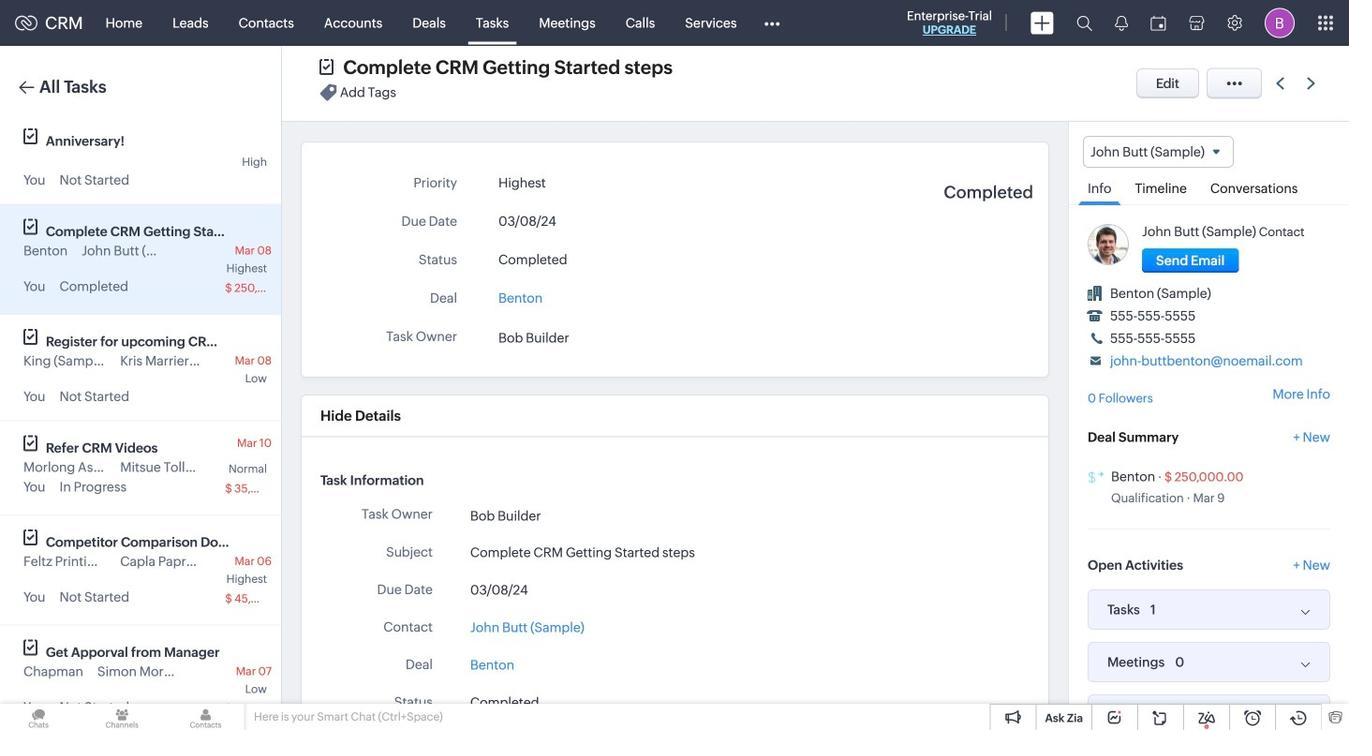 Task type: describe. For each thing, give the bounding box(es) containing it.
calendar image
[[1151, 15, 1167, 30]]

logo image
[[15, 15, 37, 30]]

profile image
[[1265, 8, 1295, 38]]

channels image
[[84, 704, 161, 730]]

Other Modules field
[[752, 8, 792, 38]]

create menu image
[[1031, 12, 1055, 34]]

next record image
[[1308, 77, 1320, 90]]

chats image
[[0, 704, 77, 730]]

contacts image
[[167, 704, 244, 730]]

search image
[[1077, 15, 1093, 31]]



Task type: vqa. For each thing, say whether or not it's contained in the screenshot.
Search image
yes



Task type: locate. For each thing, give the bounding box(es) containing it.
previous record image
[[1277, 77, 1285, 90]]

signals element
[[1104, 0, 1140, 46]]

search element
[[1066, 0, 1104, 46]]

None button
[[1143, 249, 1240, 273]]

profile element
[[1254, 0, 1307, 45]]

signals image
[[1115, 15, 1129, 31]]

None field
[[1084, 136, 1234, 168]]

create menu element
[[1020, 0, 1066, 45]]



